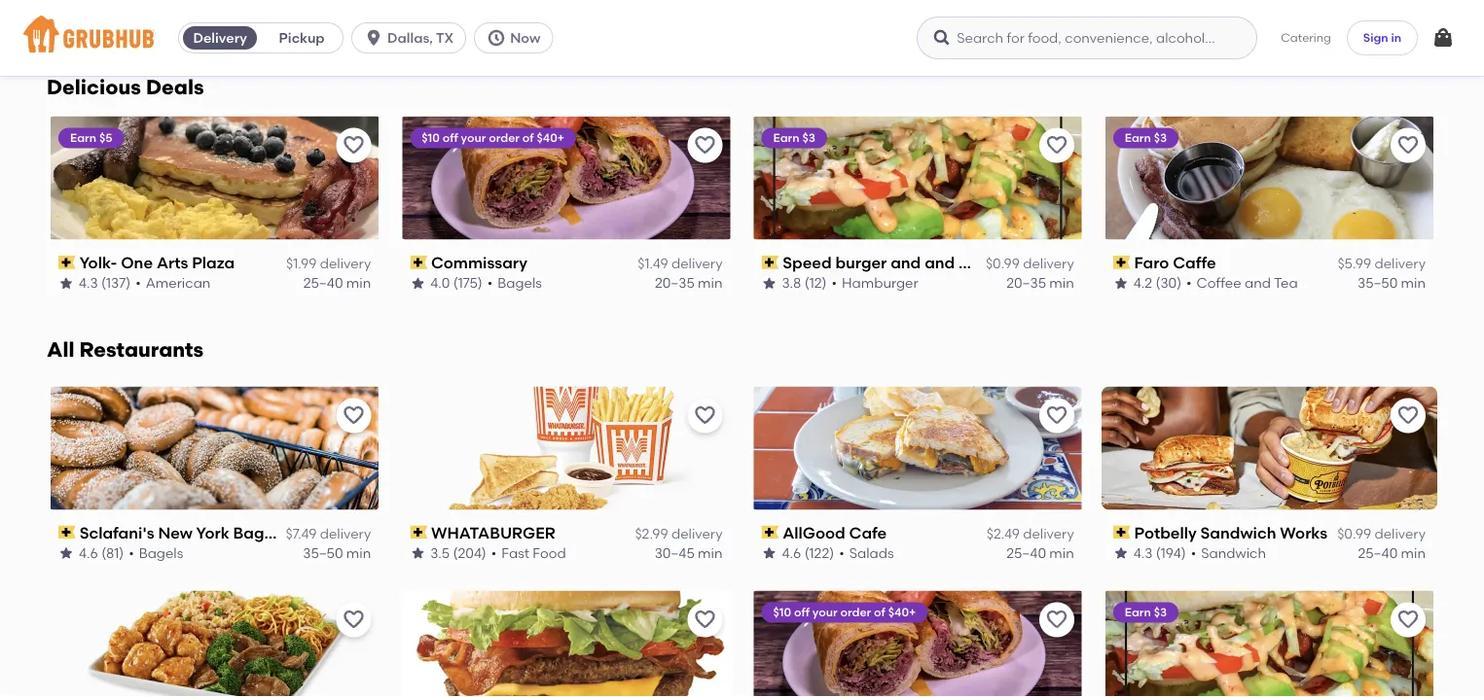Task type: vqa. For each thing, say whether or not it's contained in the screenshot.
best sellers on the top left
no



Task type: describe. For each thing, give the bounding box(es) containing it.
3.9
[[79, 12, 97, 29]]

$5.99
[[1338, 255, 1371, 272]]

• sandwich
[[1191, 546, 1266, 562]]

yolk- one arts plaza
[[79, 253, 235, 272]]

and left tea
[[1245, 275, 1271, 292]]

caffe
[[1173, 253, 1216, 272]]

new
[[158, 524, 193, 543]]

subscription pass image for yolk- one arts plaza
[[58, 256, 76, 269]]

subscription pass image for potbelly sandwich works
[[1113, 526, 1130, 540]]

1 horizontal spatial of
[[874, 606, 886, 620]]

(204)
[[453, 546, 486, 562]]

1 vertical spatial $10
[[773, 606, 791, 620]]

asian
[[1204, 12, 1241, 29]]

3.5 (204)
[[430, 546, 486, 562]]

star icon image left 4.2 (393)
[[1113, 13, 1129, 29]]

subscription pass image for allgood cafe
[[762, 526, 779, 540]]

cafe
[[849, 524, 887, 543]]

0 vertical spatial $10
[[422, 131, 440, 145]]

one
[[121, 253, 153, 272]]

svg image inside now button
[[487, 28, 506, 48]]

1 vertical spatial order
[[840, 606, 871, 620]]

sclafani's new york bagels and sandwiches
[[79, 524, 416, 543]]

$2.49
[[987, 526, 1020, 542]]

whataburger logo image
[[402, 387, 730, 510]]

american for 3.8 (531)
[[498, 12, 563, 29]]

$3 for speed
[[802, 131, 815, 145]]

faro caffe logo image
[[1106, 116, 1434, 240]]

$2.99
[[635, 526, 668, 542]]

4.2 for 4.2 (393)
[[1134, 12, 1152, 29]]

• right (393)
[[1194, 12, 1199, 29]]

(122)
[[805, 546, 834, 562]]

$5
[[99, 131, 112, 145]]

panda express logo image
[[47, 591, 383, 698]]

star icon image for faro caffe
[[1113, 276, 1129, 291]]

3.8 for 3.8 (531)
[[430, 12, 450, 29]]

sclafani's
[[79, 524, 154, 543]]

star icon image for sclafani's new york bagels and sandwiches
[[58, 546, 74, 562]]

4.6 (122)
[[782, 546, 834, 562]]

• for allgood cafe
[[839, 546, 845, 562]]

fast
[[502, 546, 529, 562]]

tea
[[1274, 275, 1298, 292]]

all
[[47, 337, 74, 362]]

4.0
[[430, 275, 450, 292]]

4.2 for 4.2 (30)
[[1134, 275, 1152, 292]]

min for yolk- one arts plaza
[[346, 275, 371, 292]]

delivery for potbelly sandwich works
[[1375, 526, 1426, 542]]

yolk- one arts plaza logo image
[[51, 116, 379, 240]]

• american for 3.9 (156)
[[136, 12, 211, 29]]

and left more
[[925, 253, 955, 272]]

earn $5
[[70, 131, 112, 145]]

• american for 3.8 (531)
[[488, 12, 563, 29]]

arts
[[157, 253, 188, 272]]

delicious
[[47, 75, 141, 99]]

$2.99 delivery
[[635, 526, 723, 542]]

25–40 min for yolk- one arts plaza
[[303, 275, 371, 292]]

• coffee and tea
[[1186, 275, 1298, 292]]

earn for faro caffe
[[1125, 131, 1151, 145]]

$7.49
[[286, 526, 317, 542]]

bagels for sclafani's new york bagels and sandwiches
[[139, 546, 183, 562]]

tx
[[436, 30, 454, 46]]

20–35 min for speed burger and and more
[[1007, 275, 1074, 292]]

deals
[[146, 75, 204, 99]]

0 vertical spatial 30–45 min
[[1006, 12, 1074, 29]]

0 horizontal spatial 20–35
[[303, 12, 343, 29]]

more
[[959, 253, 999, 272]]

0 vertical spatial commissary logo image
[[402, 116, 730, 240]]

food
[[533, 546, 566, 562]]

0 vertical spatial 35–50
[[1358, 12, 1398, 29]]

faro caffe
[[1134, 253, 1216, 272]]

subscription pass image for whataburger
[[410, 526, 427, 540]]

whataburger
[[431, 524, 556, 543]]

main navigation navigation
[[0, 0, 1484, 76]]

potbelly sandwich works logo image
[[1102, 387, 1437, 510]]

delicious deals
[[47, 75, 204, 99]]

(194)
[[1156, 546, 1186, 562]]

20–35 for speed burger and and more
[[1007, 275, 1046, 292]]

min for speed burger and and more
[[1050, 275, 1074, 292]]

delivery for allgood cafe
[[1023, 526, 1074, 542]]

delivery for speed burger and and more
[[1023, 255, 1074, 272]]

4.3 (137)
[[79, 275, 131, 292]]

now button
[[474, 22, 561, 54]]

dallas,
[[387, 30, 433, 46]]

delivery button
[[179, 22, 261, 54]]

4.3 for potbelly sandwich works
[[1134, 546, 1153, 562]]

coffee
[[1197, 275, 1241, 292]]

• for faro caffe
[[1186, 275, 1192, 292]]

(531)
[[453, 12, 483, 29]]

1 horizontal spatial $40+
[[888, 606, 916, 620]]

sandwiches
[[323, 524, 416, 543]]

3.9 (156)
[[79, 12, 131, 29]]

yolk-
[[79, 253, 117, 272]]

star icon image for allgood cafe
[[762, 546, 777, 562]]

$2.49 delivery
[[987, 526, 1074, 542]]

0 horizontal spatial 20–35 min
[[303, 12, 371, 29]]

(137)
[[101, 275, 131, 292]]

$0.99 for speed burger and and more
[[986, 255, 1020, 272]]

3.8 (531)
[[430, 12, 483, 29]]

0 horizontal spatial $40+
[[537, 131, 564, 145]]

4.2 (30)
[[1134, 275, 1182, 292]]

$5.99 delivery
[[1338, 255, 1426, 272]]

pickup
[[279, 30, 325, 46]]

• for potbelly sandwich works
[[1191, 546, 1196, 562]]

$1.49
[[638, 255, 668, 272]]

potbelly
[[1134, 524, 1197, 543]]

catering button
[[1267, 16, 1345, 60]]

0 horizontal spatial $10 off your order of $40+
[[422, 131, 564, 145]]

25–40 for potbelly sandwich works
[[1358, 546, 1398, 562]]

1 horizontal spatial $10 off your order of $40+
[[773, 606, 916, 620]]

4.2 (393)
[[1134, 12, 1189, 29]]

• for whataburger
[[491, 546, 497, 562]]

york
[[196, 524, 229, 543]]

min for whataburger
[[698, 546, 723, 562]]

$7.49 delivery
[[286, 526, 371, 542]]

delivery for whataburger
[[672, 526, 723, 542]]

0 vertical spatial speed burger and and more logo image
[[754, 116, 1082, 240]]

• bagels for commissary
[[487, 275, 542, 292]]

0 horizontal spatial of
[[523, 131, 534, 145]]

sign
[[1363, 30, 1388, 45]]

4.6 for sclafani's new york bagels and sandwiches
[[79, 546, 98, 562]]

burger
[[835, 253, 887, 272]]

3.5
[[430, 546, 450, 562]]

delivery
[[193, 30, 247, 46]]

(12)
[[805, 275, 827, 292]]

(30)
[[1156, 275, 1182, 292]]



Task type: locate. For each thing, give the bounding box(es) containing it.
4.3 for yolk- one arts plaza
[[79, 275, 98, 292]]

3.8 left (12)
[[782, 275, 801, 292]]

delivery right $2.49
[[1023, 526, 1074, 542]]

(175)
[[453, 275, 482, 292]]

commissary
[[431, 253, 527, 272]]

2 horizontal spatial 20–35 min
[[1007, 275, 1074, 292]]

35–50 down $5.99 delivery
[[1358, 275, 1398, 292]]

• right (81)
[[129, 546, 134, 562]]

star icon image for commissary
[[410, 276, 426, 291]]

2 horizontal spatial 20–35
[[1007, 275, 1046, 292]]

0 horizontal spatial 4.3
[[79, 275, 98, 292]]

dallas, tx button
[[351, 22, 474, 54]]

2 horizontal spatial subscription pass image
[[762, 256, 779, 269]]

your for bottommost commissary logo
[[813, 606, 838, 620]]

bagels down the commissary
[[498, 275, 542, 292]]

4.6 (81)
[[79, 546, 124, 562]]

• for yolk- one arts plaza
[[136, 275, 141, 292]]

min
[[346, 12, 371, 29], [1050, 12, 1074, 29], [1401, 12, 1426, 29], [346, 275, 371, 292], [698, 275, 723, 292], [1050, 275, 1074, 292], [1401, 275, 1426, 292], [346, 546, 371, 562], [698, 546, 723, 562], [1050, 546, 1074, 562], [1401, 546, 1426, 562]]

your for top commissary logo
[[461, 131, 486, 145]]

subscription pass image left the faro
[[1113, 256, 1130, 269]]

bagels down new
[[139, 546, 183, 562]]

35–50 min for sclafani's new york bagels and sandwiches
[[303, 546, 371, 562]]

save this restaurant image
[[342, 134, 365, 157], [693, 134, 717, 157], [1045, 404, 1068, 428], [342, 609, 365, 632]]

1 horizontal spatial svg image
[[1432, 26, 1455, 50]]

1 horizontal spatial 4.6
[[782, 546, 801, 562]]

• american down arts
[[136, 275, 211, 292]]

off
[[443, 131, 458, 145], [794, 606, 810, 620]]

• right (175)
[[487, 275, 493, 292]]

1 horizontal spatial off
[[794, 606, 810, 620]]

1 vertical spatial speed burger and and more logo image
[[1106, 591, 1434, 698]]

all restaurants
[[47, 337, 204, 362]]

1 vertical spatial bagels
[[233, 524, 285, 543]]

0 horizontal spatial 25–40 min
[[303, 275, 371, 292]]

bagels left $7.49
[[233, 524, 285, 543]]

0 horizontal spatial subscription pass image
[[58, 526, 76, 540]]

• for sclafani's new york bagels and sandwiches
[[129, 546, 134, 562]]

$1.99
[[286, 255, 317, 272]]

0 horizontal spatial bagels
[[139, 546, 183, 562]]

1 vertical spatial 35–50 min
[[1358, 275, 1426, 292]]

2 horizontal spatial 25–40
[[1358, 546, 1398, 562]]

min for allgood cafe
[[1050, 546, 1074, 562]]

3.8 for 3.8 (12)
[[782, 275, 801, 292]]

and left sandwiches
[[289, 524, 320, 543]]

star icon image for potbelly sandwich works
[[1113, 546, 1129, 562]]

25–40 min for potbelly sandwich works
[[1358, 546, 1426, 562]]

1 vertical spatial 4.2
[[1134, 275, 1152, 292]]

star icon image left the 4.2 (30)
[[1113, 276, 1129, 291]]

earn for yolk- one arts plaza
[[70, 131, 96, 145]]

works
[[1280, 524, 1328, 543]]

0 horizontal spatial $10
[[422, 131, 440, 145]]

1 horizontal spatial 4.3
[[1134, 546, 1153, 562]]

allgood cafe logo image
[[750, 387, 1086, 510]]

35–50 up sign
[[1358, 12, 1398, 29]]

save this restaurant image
[[1045, 134, 1068, 157], [1397, 134, 1420, 157], [342, 404, 365, 428], [693, 404, 717, 428], [1397, 404, 1420, 428], [693, 609, 717, 632], [1045, 609, 1068, 632], [1397, 609, 1420, 632]]

0 vertical spatial 3.8
[[430, 12, 450, 29]]

1 vertical spatial 30–45
[[655, 546, 695, 562]]

allgood
[[783, 524, 845, 543]]

0 horizontal spatial off
[[443, 131, 458, 145]]

of
[[523, 131, 534, 145], [874, 606, 886, 620]]

pickup button
[[261, 22, 343, 54]]

1 horizontal spatial your
[[813, 606, 838, 620]]

american for 3.9 (156)
[[146, 12, 211, 29]]

$10 off your order of $40+
[[422, 131, 564, 145], [773, 606, 916, 620]]

subscription pass image left 'whataburger'
[[410, 526, 427, 540]]

1 horizontal spatial $0.99
[[1337, 526, 1371, 542]]

1 4.2 from the top
[[1134, 12, 1152, 29]]

delivery for yolk- one arts plaza
[[320, 255, 371, 272]]

2 svg image from the left
[[933, 28, 952, 48]]

4.2 down the faro
[[1134, 275, 1152, 292]]

0 horizontal spatial 25–40
[[303, 275, 343, 292]]

• american
[[136, 12, 211, 29], [488, 12, 563, 29], [136, 275, 211, 292]]

$3 for faro
[[1154, 131, 1167, 145]]

• bagels down the commissary
[[487, 275, 542, 292]]

4.6 left (122) in the bottom right of the page
[[782, 546, 801, 562]]

star icon image left 4.6 (81)
[[58, 546, 74, 562]]

1 vertical spatial 4.3
[[1134, 546, 1153, 562]]

earn $3 for speed
[[773, 131, 815, 145]]

sandwich for •
[[1201, 546, 1266, 562]]

american up delivery
[[146, 12, 211, 29]]

• fast food
[[491, 546, 566, 562]]

subscription pass image left yolk-
[[58, 256, 76, 269]]

1 4.6 from the left
[[79, 546, 98, 562]]

• american for 4.3 (137)
[[136, 275, 211, 292]]

1 svg image from the left
[[487, 28, 506, 48]]

and up hamburger
[[891, 253, 921, 272]]

sign in
[[1363, 30, 1402, 45]]

sclafani's new york bagels and sandwiches logo image
[[51, 387, 379, 510]]

Search for food, convenience, alcohol... search field
[[917, 17, 1258, 59]]

in
[[1391, 30, 1402, 45]]

star icon image left 4.3 (194)
[[1113, 546, 1129, 562]]

4.3 left (194)
[[1134, 546, 1153, 562]]

star icon image left 3.5
[[410, 546, 426, 562]]

0 horizontal spatial $0.99
[[986, 255, 1020, 272]]

0 vertical spatial $10 off your order of $40+
[[422, 131, 564, 145]]

potbelly sandwich works
[[1134, 524, 1328, 543]]

1 vertical spatial 30–45 min
[[655, 546, 723, 562]]

salads
[[849, 546, 894, 562]]

• down allgood cafe
[[839, 546, 845, 562]]

1 vertical spatial 3.8
[[782, 275, 801, 292]]

• right (30)
[[1186, 275, 1192, 292]]

1 horizontal spatial $10
[[773, 606, 791, 620]]

earn
[[70, 131, 96, 145], [773, 131, 800, 145], [1125, 131, 1151, 145], [1125, 606, 1151, 620]]

subscription pass image left the commissary
[[410, 256, 427, 269]]

0 vertical spatial of
[[523, 131, 534, 145]]

35–50 for faro caffe
[[1358, 275, 1398, 292]]

$0.99 delivery for speed burger and and more
[[986, 255, 1074, 272]]

1 horizontal spatial 20–35
[[655, 275, 695, 292]]

0 horizontal spatial 3.8
[[430, 12, 450, 29]]

0 horizontal spatial svg image
[[364, 28, 384, 48]]

sign in button
[[1347, 20, 1418, 55]]

4.2 left (393)
[[1134, 12, 1152, 29]]

• asian
[[1194, 12, 1241, 29]]

• american up delivery
[[136, 12, 211, 29]]

25–40 for yolk- one arts plaza
[[303, 275, 343, 292]]

• bagels
[[487, 275, 542, 292], [129, 546, 183, 562]]

35–50 min down $7.49 delivery
[[303, 546, 371, 562]]

0 vertical spatial bagels
[[498, 275, 542, 292]]

1 vertical spatial off
[[794, 606, 810, 620]]

4.6
[[79, 546, 98, 562], [782, 546, 801, 562]]

star icon image up "dallas, tx"
[[410, 13, 426, 29]]

svg image right in on the top right of page
[[1432, 26, 1455, 50]]

(156)
[[101, 12, 131, 29]]

1 vertical spatial of
[[874, 606, 886, 620]]

delivery right $5.99 at the top right of the page
[[1375, 255, 1426, 272]]

0 vertical spatial 30–45
[[1006, 12, 1046, 29]]

star icon image for whataburger
[[410, 546, 426, 562]]

earn for speed burger and and more
[[773, 131, 800, 145]]

2 4.2 from the top
[[1134, 275, 1152, 292]]

0 horizontal spatial order
[[489, 131, 520, 145]]

sandwich down potbelly sandwich works
[[1201, 546, 1266, 562]]

delivery for faro caffe
[[1375, 255, 1426, 272]]

20–35 min
[[303, 12, 371, 29], [655, 275, 723, 292], [1007, 275, 1074, 292]]

subscription pass image left "speed"
[[762, 256, 779, 269]]

min for potbelly sandwich works
[[1401, 546, 1426, 562]]

1 horizontal spatial • bagels
[[487, 275, 542, 292]]

plaza
[[192, 253, 235, 272]]

delivery right $2.99
[[672, 526, 723, 542]]

subscription pass image
[[58, 256, 76, 269], [1113, 256, 1130, 269], [410, 526, 427, 540], [762, 526, 779, 540], [1113, 526, 1130, 540]]

4.3
[[79, 275, 98, 292], [1134, 546, 1153, 562]]

american up the now
[[498, 12, 563, 29]]

0 vertical spatial $0.99 delivery
[[986, 255, 1074, 272]]

star icon image for yolk- one arts plaza
[[58, 276, 74, 291]]

star icon image left 3.8 (12)
[[762, 276, 777, 291]]

1 horizontal spatial 30–45
[[1006, 12, 1046, 29]]

(393)
[[1156, 12, 1189, 29]]

1 vertical spatial $0.99
[[1337, 526, 1371, 542]]

sonic logo image
[[398, 591, 734, 698]]

1 vertical spatial sandwich
[[1201, 546, 1266, 562]]

restaurants
[[79, 337, 204, 362]]

1 horizontal spatial 20–35 min
[[655, 275, 723, 292]]

dallas, tx
[[387, 30, 454, 46]]

star icon image left "3.9"
[[58, 13, 74, 29]]

star icon image left 4.6 (122)
[[762, 546, 777, 562]]

1 vertical spatial $0.99 delivery
[[1337, 526, 1426, 542]]

3.8 up tx
[[430, 12, 450, 29]]

2 4.6 from the left
[[782, 546, 801, 562]]

0 vertical spatial order
[[489, 131, 520, 145]]

subscription pass image left sclafani's
[[58, 526, 76, 540]]

0 horizontal spatial your
[[461, 131, 486, 145]]

1 horizontal spatial bagels
[[233, 524, 285, 543]]

• hamburger
[[832, 275, 918, 292]]

speed
[[783, 253, 832, 272]]

0 vertical spatial off
[[443, 131, 458, 145]]

2 vertical spatial 35–50 min
[[303, 546, 371, 562]]

0 horizontal spatial 30–45 min
[[655, 546, 723, 562]]

subscription pass image left allgood
[[762, 526, 779, 540]]

$0.99 delivery for potbelly sandwich works
[[1337, 526, 1426, 542]]

0 horizontal spatial svg image
[[487, 28, 506, 48]]

3.8 (12)
[[782, 275, 827, 292]]

0 horizontal spatial $0.99 delivery
[[986, 255, 1074, 272]]

1 horizontal spatial 30–45 min
[[1006, 12, 1074, 29]]

hamburger
[[842, 275, 918, 292]]

4.6 left (81)
[[79, 546, 98, 562]]

1 horizontal spatial speed burger and and more logo image
[[1106, 591, 1434, 698]]

20–35 min for commissary
[[655, 275, 723, 292]]

1 vertical spatial • bagels
[[129, 546, 183, 562]]

0 horizontal spatial 4.6
[[79, 546, 98, 562]]

american for 4.3 (137)
[[146, 275, 211, 292]]

subscription pass image for commissary
[[410, 256, 427, 269]]

faro
[[1134, 253, 1169, 272]]

0 vertical spatial your
[[461, 131, 486, 145]]

25–40 min for allgood cafe
[[1007, 546, 1074, 562]]

0 vertical spatial 35–50 min
[[1358, 12, 1426, 29]]

subscription pass image for faro caffe
[[1113, 256, 1130, 269]]

4.2
[[1134, 12, 1152, 29], [1134, 275, 1152, 292]]

• bagels down new
[[129, 546, 183, 562]]

subscription pass image
[[410, 256, 427, 269], [762, 256, 779, 269], [58, 526, 76, 540]]

0 vertical spatial $0.99
[[986, 255, 1020, 272]]

delivery right $1.49
[[672, 255, 723, 272]]

1 vertical spatial $40+
[[888, 606, 916, 620]]

save this restaurant button
[[336, 128, 371, 163], [688, 128, 723, 163], [1039, 128, 1074, 163], [1391, 128, 1426, 163], [336, 398, 371, 434], [688, 398, 723, 434], [1039, 398, 1074, 434], [1391, 398, 1426, 434], [336, 603, 371, 638], [688, 603, 723, 638], [1039, 603, 1074, 638], [1391, 603, 1426, 638]]

2 vertical spatial 35–50
[[303, 546, 343, 562]]

delivery right $7.49
[[320, 526, 371, 542]]

svg image
[[487, 28, 506, 48], [933, 28, 952, 48]]

(81)
[[101, 546, 124, 562]]

0 vertical spatial 4.2
[[1134, 12, 1152, 29]]

your
[[461, 131, 486, 145], [813, 606, 838, 620]]

min for faro caffe
[[1401, 275, 1426, 292]]

• american up the now
[[488, 12, 563, 29]]

1 vertical spatial 35–50
[[1358, 275, 1398, 292]]

• salads
[[839, 546, 894, 562]]

30–45 min
[[1006, 12, 1074, 29], [655, 546, 723, 562]]

catering
[[1281, 30, 1331, 45]]

0 vertical spatial • bagels
[[487, 275, 542, 292]]

• right (531)
[[488, 12, 494, 29]]

1 vertical spatial your
[[813, 606, 838, 620]]

35–50 min
[[1358, 12, 1426, 29], [1358, 275, 1426, 292], [303, 546, 371, 562]]

25–40 for allgood cafe
[[1007, 546, 1046, 562]]

4.3 down yolk-
[[79, 275, 98, 292]]

• for commissary
[[487, 275, 493, 292]]

sandwich for potbelly
[[1201, 524, 1276, 543]]

american down arts
[[146, 275, 211, 292]]

2 horizontal spatial bagels
[[498, 275, 542, 292]]

$3
[[802, 131, 815, 145], [1154, 131, 1167, 145], [1154, 606, 1167, 620]]

1 horizontal spatial $0.99 delivery
[[1337, 526, 1426, 542]]

subscription pass image for speed burger and and more
[[762, 256, 779, 269]]

$0.99 delivery
[[986, 255, 1074, 272], [1337, 526, 1426, 542]]

order
[[489, 131, 520, 145], [840, 606, 871, 620]]

sandwich up • sandwich
[[1201, 524, 1276, 543]]

0 vertical spatial sandwich
[[1201, 524, 1276, 543]]

delivery for sclafani's new york bagels and sandwiches
[[320, 526, 371, 542]]

$0.99 for potbelly sandwich works
[[1337, 526, 1371, 542]]

svg image left dallas,
[[364, 28, 384, 48]]

20–35
[[303, 12, 343, 29], [655, 275, 695, 292], [1007, 275, 1046, 292]]

delivery for commissary
[[672, 255, 723, 272]]

35–50 min up in on the top right of page
[[1358, 12, 1426, 29]]

1 horizontal spatial 25–40
[[1007, 546, 1046, 562]]

star icon image
[[58, 13, 74, 29], [410, 13, 426, 29], [1113, 13, 1129, 29], [58, 276, 74, 291], [410, 276, 426, 291], [762, 276, 777, 291], [1113, 276, 1129, 291], [58, 546, 74, 562], [410, 546, 426, 562], [762, 546, 777, 562], [1113, 546, 1129, 562]]

delivery right works
[[1375, 526, 1426, 542]]

star icon image for speed burger and and more
[[762, 276, 777, 291]]

min for sclafani's new york bagels and sandwiches
[[346, 546, 371, 562]]

• right (194)
[[1191, 546, 1196, 562]]

1 horizontal spatial 3.8
[[782, 275, 801, 292]]

$1.99 delivery
[[286, 255, 371, 272]]

4.0 (175)
[[430, 275, 482, 292]]

0 horizontal spatial 30–45
[[655, 546, 695, 562]]

svg image
[[1432, 26, 1455, 50], [364, 28, 384, 48]]

1 horizontal spatial 25–40 min
[[1007, 546, 1074, 562]]

speed burger and and more logo image
[[754, 116, 1082, 240], [1106, 591, 1434, 698]]

1 horizontal spatial commissary logo image
[[754, 591, 1082, 698]]

35–50 min down $5.99 delivery
[[1358, 275, 1426, 292]]

• bagels for sclafani's new york bagels and sandwiches
[[129, 546, 183, 562]]

20–35 for commissary
[[655, 275, 695, 292]]

speed burger and and more
[[783, 253, 999, 272]]

35–50 down $7.49 delivery
[[303, 546, 343, 562]]

1 horizontal spatial subscription pass image
[[410, 256, 427, 269]]

commissary logo image
[[402, 116, 730, 240], [754, 591, 1082, 698]]

1 horizontal spatial order
[[840, 606, 871, 620]]

0 vertical spatial 4.3
[[79, 275, 98, 292]]

35–50 min for faro caffe
[[1358, 275, 1426, 292]]

subscription pass image left 'potbelly'
[[1113, 526, 1130, 540]]

• right (12)
[[832, 275, 837, 292]]

0 vertical spatial $40+
[[537, 131, 564, 145]]

0 horizontal spatial speed burger and and more logo image
[[754, 116, 1082, 240]]

subscription pass image for sclafani's new york bagels and sandwiches
[[58, 526, 76, 540]]

delivery right $1.99
[[320, 255, 371, 272]]

• for speed burger and and more
[[832, 275, 837, 292]]

star icon image left 4.3 (137)
[[58, 276, 74, 291]]

star icon image left 4.0
[[410, 276, 426, 291]]

allgood cafe
[[783, 524, 887, 543]]

1 vertical spatial commissary logo image
[[754, 591, 1082, 698]]

4.6 for allgood cafe
[[782, 546, 801, 562]]

earn $3 for faro
[[1125, 131, 1167, 145]]

• down 'whataburger'
[[491, 546, 497, 562]]

$40+
[[537, 131, 564, 145], [888, 606, 916, 620]]

now
[[510, 30, 541, 46]]

bagels for commissary
[[498, 275, 542, 292]]

delivery right more
[[1023, 255, 1074, 272]]

• right (156) at the top left of page
[[136, 12, 142, 29]]

0 horizontal spatial • bagels
[[129, 546, 183, 562]]

1 horizontal spatial svg image
[[933, 28, 952, 48]]

25–40
[[303, 275, 343, 292], [1007, 546, 1046, 562], [1358, 546, 1398, 562]]

25–40 min
[[303, 275, 371, 292], [1007, 546, 1074, 562], [1358, 546, 1426, 562]]

min for commissary
[[698, 275, 723, 292]]

0 horizontal spatial commissary logo image
[[402, 116, 730, 240]]

$1.49 delivery
[[638, 255, 723, 272]]

• down one
[[136, 275, 141, 292]]

1 vertical spatial $10 off your order of $40+
[[773, 606, 916, 620]]

svg image inside dallas, tx button
[[364, 28, 384, 48]]

2 vertical spatial bagels
[[139, 546, 183, 562]]

3.8
[[430, 12, 450, 29], [782, 275, 801, 292]]

4.3 (194)
[[1134, 546, 1186, 562]]

35–50 for sclafani's new york bagels and sandwiches
[[303, 546, 343, 562]]

american
[[146, 12, 211, 29], [498, 12, 563, 29], [146, 275, 211, 292]]

30–45
[[1006, 12, 1046, 29], [655, 546, 695, 562]]



